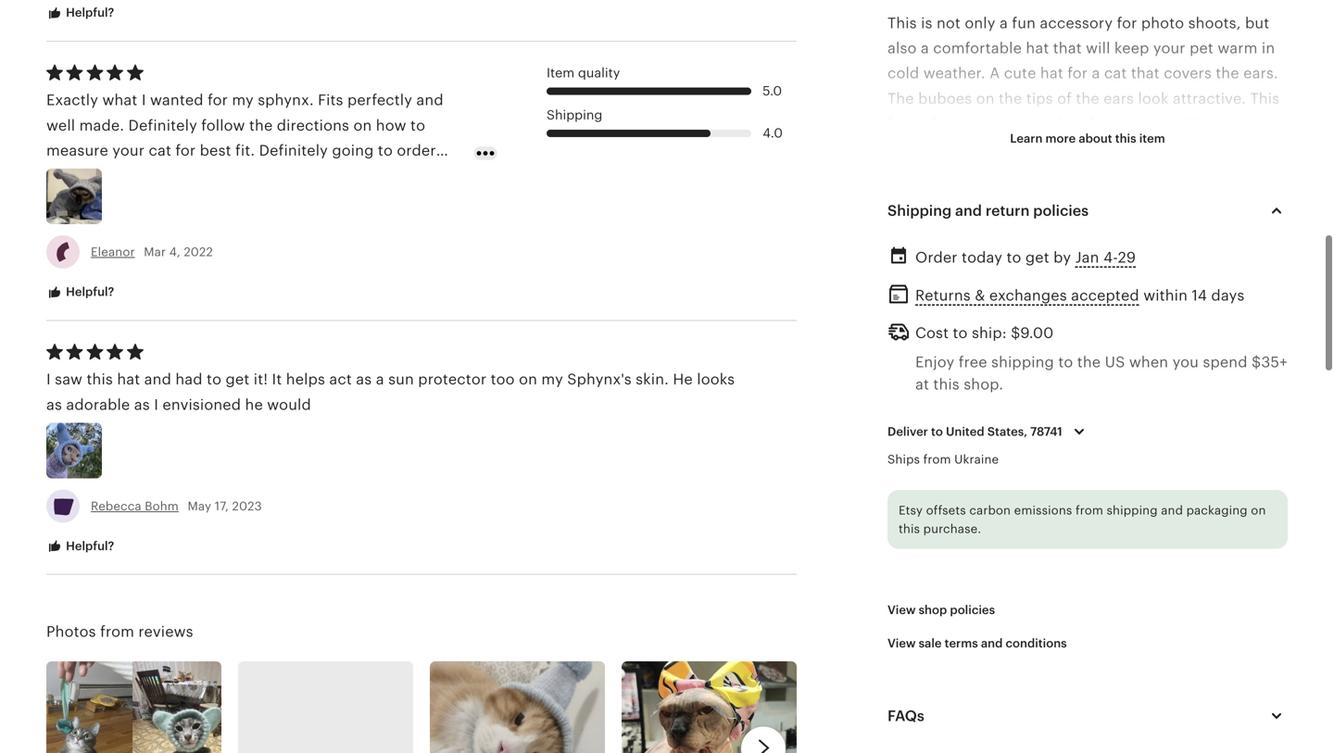Task type: describe. For each thing, give the bounding box(es) containing it.
spend
[[1203, 354, 1248, 371]]

from right photos
[[100, 624, 134, 641]]

the left craft
[[1131, 317, 1154, 334]]

that up look on the right
[[1131, 65, 1160, 82]]

0 horizontal spatial pet
[[1118, 166, 1142, 182]]

to down emissions
[[1055, 519, 1070, 535]]

caps
[[1108, 141, 1142, 157]]

i left the envisioned
[[154, 397, 158, 413]]

on inside exactly what i wanted for my sphynx. fits perfectly and well made. definitely follow the directions on how to measure your cat for best fit. definitely going to order again when my cat grows out of these!
[[354, 117, 372, 134]]

2 vertical spatial this
[[1021, 166, 1050, 182]]

cold
[[888, 65, 920, 82]]

accepted
[[1071, 287, 1140, 304]]

f),
[[1238, 720, 1256, 737]]

helps
[[286, 371, 325, 388]]

the up deliver to united states, 78741 dropdown button
[[979, 393, 1006, 409]]

view sale terms and conditions
[[888, 637, 1067, 651]]

the inside enjoy free shipping to the us when you spend $35+ at this shop.
[[1078, 354, 1101, 371]]

and inside dropdown button
[[956, 202, 982, 219]]

&
[[975, 287, 986, 304]]

i left the saw
[[46, 371, 51, 388]]

extremely
[[1162, 166, 1233, 182]]

that down accessory
[[1053, 40, 1082, 56]]

0 horizontal spatial business
[[1078, 619, 1141, 636]]

exactly
[[46, 92, 98, 109]]

again
[[46, 167, 86, 184]]

return
[[986, 202, 1030, 219]]

when inside enjoy free shipping to the us when you spend $35+ at this shop.
[[1130, 354, 1169, 371]]

and up model.
[[927, 216, 954, 233]]

learn
[[1010, 131, 1043, 145]]

additionally
[[888, 166, 972, 182]]

skin.
[[636, 371, 669, 388]]

exactly what i wanted for my sphynx. fits perfectly and well made. definitely follow the directions on how to measure your cat for best fit. definitely going to order again when my cat grows out of these!
[[46, 92, 444, 184]]

cat inside this is not only a fun accessory for photo shoots, but also a comfortable hat that will keep your pet warm in cold weather. a cute hat for a cat that covers the ears. the buboes on the tips of the ears look attractive. this funny hat is very warm, knit from angora. many pets are reluctant to wear hats and caps must be additionally fixed. this hat for a pet is extremely comfortable. the hat is fixed on the pet's face and neck and is self-supporting and is held by the design of the model.
[[1105, 65, 1127, 82]]

you inside the combination of comfort, style and organic materials is the main idea behind the craft clothes for cats that i make. these cat clothes are very easy and convenient to put on your pet. the quality of the knitting technique is superior. i also guarantee that the hat will not change color and size after washing and will please you for a long time.
[[1205, 443, 1232, 460]]

mar
[[144, 245, 166, 259]]

attractive.
[[1173, 90, 1247, 107]]

today
[[962, 249, 1003, 266]]

sphynx.
[[258, 92, 314, 109]]

is left "self-"
[[958, 216, 969, 233]]

sphynx's
[[567, 371, 632, 388]]

would
[[267, 397, 311, 413]]

5.0
[[763, 84, 782, 98]]

1 horizontal spatial days
[[1212, 287, 1245, 304]]

not inside this is not only a fun accessory for photo shoots, but also a comfortable hat that will keep your pet warm in cold weather. a cute hat for a cat that covers the ears. the buboes on the tips of the ears look attractive. this funny hat is very warm, knit from angora. many pets are reluctant to wear hats and caps must be additionally fixed. this hat for a pet is extremely comfortable. the hat is fixed on the pet's face and neck and is self-supporting and is held by the design of the model.
[[937, 15, 961, 31]]

covers
[[1164, 65, 1212, 82]]

for up keep
[[1117, 15, 1138, 31]]

policies inside dropdown button
[[1034, 202, 1089, 219]]

2022
[[184, 245, 213, 259]]

1 horizontal spatial as
[[134, 397, 150, 413]]

convenient
[[1149, 367, 1229, 384]]

4,
[[169, 245, 181, 259]]

photos from reviews
[[46, 624, 193, 641]]

protector
[[418, 371, 487, 388]]

on right the fixed
[[1098, 191, 1117, 208]]

the inside exactly what i wanted for my sphynx. fits perfectly and well made. definitely follow the directions on how to measure your cat for best fit. definitely going to order again when my cat grows out of these!
[[249, 117, 273, 134]]

1 horizontal spatial definitely
[[259, 142, 328, 159]]

helpful? for rebecca bohm may 17, 2023
[[63, 539, 114, 553]]

the up held
[[1121, 191, 1144, 208]]

cat down wanted
[[149, 142, 171, 159]]

i inside exactly what i wanted for my sphynx. fits perfectly and well made. definitely follow the directions on how to measure your cat for best fit. definitely going to order again when my cat grows out of these!
[[142, 92, 146, 109]]

is left only
[[921, 15, 933, 31]]

states,
[[988, 425, 1028, 439]]

dry
[[934, 745, 958, 753]]

shipping inside enjoy free shipping to the us when you spend $35+ at this shop.
[[992, 354, 1055, 371]]

a up weather.
[[921, 40, 929, 56]]

and down "knit"
[[1077, 141, 1104, 157]]

angora.
[[1128, 115, 1184, 132]]

for up $35+
[[1254, 317, 1274, 334]]

for up the fixed
[[1081, 166, 1102, 182]]

i left make.
[[955, 342, 959, 359]]

us
[[1105, 354, 1125, 371]]

the down the warm
[[1216, 65, 1240, 82]]

wear
[[1003, 141, 1038, 157]]

this inside enjoy free shipping to the us when you spend $35+ at this shop.
[[934, 376, 960, 393]]

hat inside i saw this hat and had to get it! it helps act as a sun protector too on my sphynx's skin. he looks as adorable as i envisioned he would
[[117, 371, 140, 388]]

to down how on the top left of page
[[378, 142, 393, 159]]

1 horizontal spatial get
[[1026, 249, 1050, 266]]

and inside exactly what i wanted for my sphynx. fits perfectly and well made. definitely follow the directions on how to measure your cat for best fit. definitely going to order again when my cat grows out of these!
[[416, 92, 444, 109]]

view for view sale terms and conditions
[[888, 637, 916, 651]]

my inside i saw this hat and had to get it! it helps act as a sun protector too on my sphynx's skin. he looks as adorable as i envisioned he would
[[542, 371, 563, 388]]

are inside this is not only a fun accessory for photo shoots, but also a comfortable hat that will keep your pet warm in cold weather. a cute hat for a cat that covers the ears. the buboes on the tips of the ears look attractive. this funny hat is very warm, knit from angora. many pets are reluctant to wear hats and caps must be additionally fixed. this hat for a pet is extremely comfortable. the hat is fixed on the pet's face and neck and is self-supporting and is held by the design of the model.
[[888, 141, 911, 157]]

change
[[1219, 418, 1273, 435]]

4-
[[1104, 249, 1118, 266]]

faqs
[[888, 708, 925, 724]]

cats
[[888, 342, 918, 359]]

eleanor mar 4, 2022
[[91, 245, 213, 259]]

ready-
[[888, 569, 937, 586]]

wash
[[1061, 720, 1098, 737]]

quality inside the combination of comfort, style and organic materials is the main idea behind the craft clothes for cats that i make. these cat clothes are very easy and convenient to put on your pet. the quality of the knitting technique is superior. i also guarantee that the hat will not change color and size after washing and will please you for a long time.
[[1010, 393, 1059, 409]]

combination
[[918, 292, 1010, 309]]

eleanor
[[91, 245, 135, 259]]

craft
[[1158, 317, 1192, 334]]

and inside etsy offsets carbon emissions from shipping and packaging on this purchase.
[[1161, 504, 1183, 518]]

to inside this is not only a fun accessory for photo shoots, but also a comfortable hat that will keep your pet warm in cold weather. a cute hat for a cat that covers the ears. the buboes on the tips of the ears look attractive. this funny hat is very warm, knit from angora. many pets are reluctant to wear hats and caps must be additionally fixed. this hat for a pet is extremely comfortable. the hat is fixed on the pet's face and neck and is self-supporting and is held by the design of the model.
[[984, 141, 999, 157]]

the up materials
[[888, 292, 914, 309]]

fits
[[318, 92, 343, 109]]

eleanor link
[[91, 245, 135, 259]]

for left best
[[176, 142, 196, 159]]

view for view shop policies
[[888, 603, 916, 617]]

and up the jan 4-29 button
[[1088, 216, 1115, 233]]

tips
[[1027, 90, 1053, 107]]

the down face
[[1192, 216, 1216, 233]]

the down packaging
[[1193, 519, 1216, 535]]

the down fixed.
[[985, 191, 1012, 208]]

hat down fun
[[1026, 40, 1049, 56]]

1 horizontal spatial items
[[982, 569, 1021, 586]]

the down knitting
[[1108, 418, 1131, 435]]

is up supporting
[[1043, 191, 1054, 208]]

a left fun
[[1000, 15, 1008, 31]]

may
[[188, 499, 211, 513]]

material:
[[888, 695, 951, 712]]

86
[[1215, 720, 1233, 737]]

get inside i saw this hat and had to get it! it helps act as a sun protector too on my sphynx's skin. he looks as adorable as i envisioned he would
[[226, 371, 250, 388]]

1 horizontal spatial business
[[1188, 569, 1251, 586]]

knit
[[1059, 115, 1086, 132]]

to right the cost
[[953, 325, 968, 341]]

to right how on the top left of page
[[411, 117, 425, 134]]

view shop policies button
[[874, 593, 1009, 627]]

the down cute
[[999, 90, 1023, 107]]

3-
[[1050, 619, 1065, 636]]

hat down hats
[[1054, 166, 1077, 182]]

to inside dropdown button
[[931, 425, 943, 439]]

the down easy on the right of the page
[[1082, 393, 1105, 409]]

the up "knit"
[[1076, 90, 1100, 107]]

about
[[1079, 131, 1113, 145]]

to up terms
[[946, 619, 961, 636]]

to inside the combination of comfort, style and organic materials is the main idea behind the craft clothes for cats that i make. these cat clothes are very easy and convenient to put on your pet. the quality of the knitting technique is superior. i also guarantee that the hat will not change color and size after washing and will please you for a long time.
[[1233, 367, 1248, 384]]

pets
[[1230, 115, 1262, 132]]

of right design
[[1273, 216, 1288, 233]]

fixed.
[[976, 166, 1017, 182]]

very inside this is not only a fun accessory for photo shoots, but also a comfortable hat that will keep your pet warm in cold weather. a cute hat for a cat that covers the ears. the buboes on the tips of the ears look attractive. this funny hat is very warm, knit from angora. many pets are reluctant to wear hats and caps must be additionally fixed. this hat for a pet is extremely comfortable. the hat is fixed on the pet's face and neck and is self-supporting and is held by the design of the model.
[[976, 115, 1007, 132]]

the down cold
[[888, 90, 914, 107]]

style
[[1099, 292, 1133, 309]]

0 horizontal spatial please
[[966, 519, 1013, 535]]

weather.
[[924, 65, 986, 82]]

to right 'today'
[[1007, 249, 1022, 266]]

sale
[[919, 637, 942, 651]]

item quality
[[547, 65, 620, 80]]

helpful? for eleanor mar 4, 2022
[[63, 285, 114, 299]]

deliver to united states, 78741
[[888, 425, 1063, 439]]

faqs button
[[871, 694, 1305, 738]]

on inside the combination of comfort, style and organic materials is the main idea behind the craft clothes for cats that i make. these cat clothes are very easy and convenient to put on your pet. the quality of the knitting technique is superior. i also guarantee that the hat will not change color and size after washing and will please you for a long time.
[[888, 393, 906, 409]]

of up main
[[1014, 292, 1029, 309]]

to down 3
[[1183, 619, 1198, 636]]

a inside i saw this hat and had to get it! it helps act as a sun protector too on my sphynx's skin. he looks as adorable as i envisioned he would
[[376, 371, 384, 388]]

5
[[1065, 619, 1074, 636]]

policies inside button
[[950, 603, 995, 617]]

are inside the combination of comfort, style and organic materials is the main idea behind the craft clothes for cats that i make. these cat clothes are very easy and convenient to put on your pet. the quality of the knitting technique is superior. i also guarantee that the hat will not change color and size after washing and will please you for a long time.
[[1019, 367, 1042, 384]]

very inside the combination of comfort, style and organic materials is the main idea behind the craft clothes for cats that i make. these cat clothes are very easy and convenient to put on your pet. the quality of the knitting technique is superior. i also guarantee that the hat will not change color and size after washing and will please you for a long time.
[[1046, 367, 1077, 384]]

is down must
[[1146, 166, 1158, 182]]

too
[[491, 371, 515, 388]]

is up change
[[1246, 393, 1258, 409]]

on inside etsy offsets carbon emissions from shipping and packaging on this purchase.
[[1251, 504, 1266, 518]]

size inside the combination of comfort, style and organic materials is the main idea behind the craft clothes for cats that i make. these cat clothes are very easy and convenient to put on your pet. the quality of the knitting technique is superior. i also guarantee that the hat will not change color and size after washing and will please you for a long time.
[[960, 443, 988, 460]]

hat up supporting
[[1016, 191, 1039, 208]]

helpful? button for rebecca bohm
[[32, 530, 128, 564]]

this inside i saw this hat and had to get it! it helps act as a sun protector too on my sphynx's skin. he looks as adorable as i envisioned he would
[[87, 371, 113, 388]]

grows
[[186, 167, 230, 184]]

pet.
[[947, 393, 975, 409]]

organic
[[1168, 292, 1223, 309]]

a inside this is not only a fun accessory for photo shoots, but also a comfortable hat that will keep your pet warm in cold weather. a cute hat for a cat that covers the ears. the buboes on the tips of the ears look attractive. this funny hat is very warm, knit from angora. many pets are reluctant to wear hats and caps must be additionally fixed. this hat for a pet is extremely comfortable. the hat is fixed on the pet's face and neck and is self-supporting and is held by the design of the model.
[[990, 65, 1000, 82]]

jan
[[1076, 249, 1100, 266]]

on inside i saw this hat and had to get it! it helps act as a sun protector too on my sphynx's skin. he looks as adorable as i envisioned he would
[[519, 371, 538, 388]]

exchanges
[[990, 287, 1067, 304]]

for up the follow in the top left of the page
[[208, 92, 228, 109]]

on down weather.
[[976, 90, 995, 107]]

returns & exchanges accepted within 14 days
[[916, 287, 1245, 304]]

a down accessory
[[1092, 65, 1101, 82]]

hat up tips
[[1041, 65, 1064, 82]]

and inside button
[[981, 637, 1003, 651]]

the up make.
[[974, 317, 997, 334]]

picture.
[[1220, 519, 1276, 535]]

0 vertical spatial within
[[1144, 287, 1188, 304]]

and up knitting
[[1117, 367, 1144, 384]]

order inside ready-made items are shipped within 1-3 business days. a items to order takes 3-5 business days to manufacture.
[[965, 619, 1004, 636]]

1 vertical spatial size
[[1102, 519, 1129, 535]]

ears
[[1104, 90, 1134, 107]]

what
[[102, 92, 138, 109]]

0 vertical spatial clothes
[[1196, 317, 1250, 334]]

view shop policies
[[888, 603, 995, 617]]

2 vertical spatial will
[[1126, 443, 1150, 460]]

view details of this review photo by eleanor image
[[46, 169, 102, 224]]

40%
[[1236, 695, 1268, 712]]

ships
[[888, 453, 920, 467]]

long
[[888, 468, 920, 485]]

reviews
[[138, 624, 193, 641]]

0 vertical spatial pet
[[1190, 40, 1214, 56]]

face
[[1187, 191, 1218, 208]]

2 horizontal spatial as
[[356, 371, 372, 388]]



Task type: vqa. For each thing, say whether or not it's contained in the screenshot.
listings,
no



Task type: locate. For each thing, give the bounding box(es) containing it.
2 vertical spatial helpful?
[[63, 539, 114, 553]]

time.
[[924, 468, 961, 485]]

shipping for shipping and return policies
[[888, 202, 952, 219]]

1 vertical spatial also
[[964, 418, 993, 435]]

ready-made items are shipped within 1-3 business days. a items to order takes 3-5 business days to manufacture.
[[888, 569, 1251, 661]]

this up adorable
[[87, 371, 113, 388]]

that down the cost
[[922, 342, 951, 359]]

1 view from the top
[[888, 603, 916, 617]]

1 vertical spatial in
[[1175, 519, 1189, 535]]

helpful? up exactly on the left top of page
[[63, 6, 114, 20]]

0 horizontal spatial as
[[46, 397, 62, 413]]

0 horizontal spatial quality
[[578, 65, 620, 80]]

business right 5
[[1078, 619, 1141, 636]]

days inside ready-made items are shipped within 1-3 business days. a items to order takes 3-5 business days to manufacture.
[[1145, 619, 1179, 636]]

2 vertical spatial helpful? button
[[32, 530, 128, 564]]

1 vertical spatial a
[[888, 619, 898, 636]]

shipping up chart
[[1107, 504, 1158, 518]]

and up "time."
[[929, 443, 956, 460]]

1 vertical spatial days
[[1145, 619, 1179, 636]]

your down made.
[[112, 142, 145, 159]]

0 vertical spatial policies
[[1034, 202, 1089, 219]]

0 horizontal spatial definitely
[[128, 117, 197, 134]]

clothes
[[1196, 317, 1250, 334], [962, 367, 1015, 384]]

acrylic
[[1184, 695, 1232, 712]]

$35+
[[1252, 354, 1288, 371]]

merino
[[1050, 695, 1101, 712]]

this is not only a fun accessory for photo shoots, but also a comfortable hat that will keep your pet warm in cold weather. a cute hat for a cat that covers the ears. the buboes on the tips of the ears look attractive. this funny hat is very warm, knit from angora. many pets are reluctant to wear hats and caps must be additionally fixed. this hat for a pet is extremely comfortable. the hat is fixed on the pet's face and neck and is self-supporting and is held by the design of the model.
[[888, 15, 1288, 258]]

as right adorable
[[134, 397, 150, 413]]

1 horizontal spatial by
[[1171, 216, 1188, 233]]

angora
[[955, 695, 1005, 712]]

it
[[272, 371, 282, 388]]

order
[[916, 249, 958, 266]]

1 vertical spatial please
[[966, 519, 1013, 535]]

it!
[[254, 371, 268, 388]]

please down technique
[[1154, 443, 1201, 460]]

also inside this is not only a fun accessory for photo shoots, but also a comfortable hat that will keep your pet warm in cold weather. a cute hat for a cat that covers the ears. the buboes on the tips of the ears look attractive. this funny hat is very warm, knit from angora. many pets are reluctant to wear hats and caps must be additionally fixed. this hat for a pet is extremely comfortable. the hat is fixed on the pet's face and neck and is self-supporting and is held by the design of the model.
[[888, 40, 917, 56]]

is down the combination
[[958, 317, 970, 334]]

not down technique
[[1191, 418, 1215, 435]]

this
[[1116, 131, 1137, 145], [87, 371, 113, 388], [934, 376, 960, 393], [899, 522, 920, 536]]

are down 9.00
[[1019, 367, 1042, 384]]

the up shipped
[[1074, 519, 1097, 535]]

0 vertical spatial you
[[1173, 354, 1199, 371]]

by left jan
[[1054, 249, 1071, 266]]

1 horizontal spatial pet
[[1190, 40, 1214, 56]]

1 vertical spatial your
[[112, 142, 145, 159]]

my left grows
[[133, 167, 155, 184]]

by inside this is not only a fun accessory for photo shoots, but also a comfortable hat that will keep your pet warm in cold weather. a cute hat for a cat that covers the ears. the buboes on the tips of the ears look attractive. this funny hat is very warm, knit from angora. many pets are reluctant to wear hats and caps must be additionally fixed. this hat for a pet is extremely comfortable. the hat is fixed on the pet's face and neck and is self-supporting and is held by the design of the model.
[[1171, 216, 1188, 233]]

adorable
[[66, 397, 130, 413]]

2 helpful? button from the top
[[32, 275, 128, 310]]

0 vertical spatial please
[[1154, 443, 1201, 460]]

1 horizontal spatial clothes
[[1196, 317, 1250, 334]]

1 vertical spatial clothes
[[962, 367, 1015, 384]]

0 vertical spatial this
[[888, 15, 917, 31]]

of
[[1057, 90, 1072, 107], [262, 167, 277, 184], [1273, 216, 1288, 233], [1014, 292, 1029, 309], [1063, 393, 1078, 409]]

comfortable.
[[888, 191, 981, 208]]

1 horizontal spatial this
[[1021, 166, 1050, 182]]

for down accessory
[[1068, 65, 1088, 82]]

looks
[[697, 371, 735, 388]]

i down pet.
[[956, 418, 960, 435]]

and right terms
[[981, 637, 1003, 651]]

bohm
[[145, 499, 179, 513]]

you
[[1173, 354, 1199, 371], [1205, 443, 1232, 460]]

quality
[[578, 65, 620, 80], [1010, 393, 1059, 409]]

also
[[888, 40, 917, 56], [964, 418, 993, 435]]

very left easy on the right of the page
[[1046, 367, 1077, 384]]

(30
[[1102, 720, 1127, 737]]

1 horizontal spatial order
[[965, 619, 1004, 636]]

your
[[1154, 40, 1186, 56], [112, 142, 145, 159], [910, 393, 943, 409]]

supporting
[[1004, 216, 1084, 233]]

order inside exactly what i wanted for my sphynx. fits perfectly and well made. definitely follow the directions on how to measure your cat for best fit. definitely going to order again when my cat grows out of these!
[[397, 142, 436, 159]]

1 horizontal spatial a
[[990, 65, 1000, 82]]

to inside 'material: angora 30%, merino wool 30%, acrylic 40% care instructions: hand wash (30 degrees c/ 86 f), lay flat to dry'
[[915, 745, 930, 753]]

neck
[[888, 216, 923, 233]]

when inside exactly what i wanted for my sphynx. fits perfectly and well made. definitely follow the directions on how to measure your cat for best fit. definitely going to order again when my cat grows out of these!
[[90, 167, 129, 184]]

rebecca bohm may 17, 2023
[[91, 499, 262, 513]]

0 vertical spatial shipping
[[992, 354, 1055, 371]]

0 horizontal spatial get
[[226, 371, 250, 388]]

0 vertical spatial by
[[1171, 216, 1188, 233]]

of right tips
[[1057, 90, 1072, 107]]

this up cold
[[888, 15, 917, 31]]

this inside etsy offsets carbon emissions from shipping and packaging on this purchase.
[[899, 522, 920, 536]]

enjoy
[[916, 354, 955, 371]]

a left sun
[[376, 371, 384, 388]]

in right chart
[[1175, 519, 1189, 535]]

the left the us
[[1078, 354, 1101, 371]]

0 vertical spatial shipping
[[547, 107, 603, 122]]

0 vertical spatial helpful?
[[63, 6, 114, 20]]

by down pet's
[[1171, 216, 1188, 233]]

pet
[[1190, 40, 1214, 56], [1118, 166, 1142, 182]]

the combination of comfort, style and organic materials is the main idea behind the craft clothes for cats that i make. these cat clothes are very easy and convenient to put on your pet. the quality of the knitting technique is superior. i also guarantee that the hat will not change color and size after washing and will please you for a long time.
[[888, 292, 1277, 485]]

a inside the combination of comfort, style and organic materials is the main idea behind the craft clothes for cats that i make. these cat clothes are very easy and convenient to put on your pet. the quality of the knitting technique is superior. i also guarantee that the hat will not change color and size after washing and will please you for a long time.
[[1260, 443, 1268, 460]]

shipping for shipping
[[547, 107, 603, 122]]

0 horizontal spatial days
[[1145, 619, 1179, 636]]

from down ears
[[1090, 115, 1124, 132]]

0 horizontal spatial my
[[133, 167, 155, 184]]

1 horizontal spatial policies
[[1034, 202, 1089, 219]]

0 vertical spatial are
[[888, 141, 911, 157]]

definitely down wanted
[[128, 117, 197, 134]]

and left had
[[144, 371, 171, 388]]

he
[[245, 397, 263, 413]]

my left the sphynx's
[[542, 371, 563, 388]]

1 vertical spatial helpful? button
[[32, 275, 128, 310]]

packaging
[[1187, 504, 1248, 518]]

you down change
[[1205, 443, 1232, 460]]

comfortable
[[933, 40, 1022, 56]]

from inside etsy offsets carbon emissions from shipping and packaging on this purchase.
[[1076, 504, 1104, 518]]

1 horizontal spatial very
[[1046, 367, 1077, 384]]

2023
[[232, 499, 262, 513]]

2 30%, from the left
[[1143, 695, 1180, 712]]

0 horizontal spatial you
[[1173, 354, 1199, 371]]

are left shipped
[[1026, 569, 1048, 586]]

30%,
[[1009, 695, 1046, 712], [1143, 695, 1180, 712]]

30%, up degrees
[[1143, 695, 1180, 712]]

1 vertical spatial will
[[1163, 418, 1187, 435]]

within
[[1144, 287, 1188, 304], [1115, 569, 1159, 586]]

make.
[[963, 342, 1006, 359]]

of up guarantee
[[1063, 393, 1078, 409]]

1 horizontal spatial size
[[1102, 519, 1129, 535]]

returns
[[916, 287, 971, 304]]

1 helpful? button from the top
[[32, 0, 128, 30]]

policies
[[1034, 202, 1089, 219], [950, 603, 995, 617]]

0 vertical spatial also
[[888, 40, 917, 56]]

please down "carbon"
[[966, 519, 1013, 535]]

in up ears.
[[1262, 40, 1275, 56]]

that up washing
[[1075, 418, 1104, 435]]

from inside this is not only a fun accessory for photo shoots, but also a comfortable hat that will keep your pet warm in cold weather. a cute hat for a cat that covers the ears. the buboes on the tips of the ears look attractive. this funny hat is very warm, knit from angora. many pets are reluctant to wear hats and caps must be additionally fixed. this hat for a pet is extremely comfortable. the hat is fixed on the pet's face and neck and is self-supporting and is held by the design of the model.
[[1090, 115, 1124, 132]]

reluctant
[[915, 141, 980, 157]]

free
[[959, 354, 988, 371]]

superior.
[[888, 418, 952, 435]]

1 vertical spatial get
[[226, 371, 250, 388]]

size down 'deliver to united states, 78741'
[[960, 443, 988, 460]]

enjoy free shipping to the us when you spend $35+ at this shop.
[[916, 354, 1288, 393]]

wool
[[1105, 695, 1139, 712]]

that
[[1053, 40, 1082, 56], [1131, 65, 1160, 82], [922, 342, 951, 359], [1075, 418, 1104, 435]]

these
[[888, 367, 931, 384]]

1 vertical spatial this
[[1251, 90, 1280, 107]]

not
[[937, 15, 961, 31], [1191, 418, 1215, 435]]

0 vertical spatial when
[[90, 167, 129, 184]]

1 vertical spatial shipping
[[888, 202, 952, 219]]

measure
[[46, 142, 108, 159]]

0 vertical spatial very
[[976, 115, 1007, 132]]

policies right return
[[1034, 202, 1089, 219]]

and right perfectly
[[416, 92, 444, 109]]

buboes
[[918, 90, 972, 107]]

when down measure
[[90, 167, 129, 184]]

helpful? button down rebecca
[[32, 530, 128, 564]]

please inside the combination of comfort, style and organic materials is the main idea behind the craft clothes for cats that i make. these cat clothes are very easy and convenient to put on your pet. the quality of the knitting technique is superior. i also guarantee that the hat will not change color and size after washing and will please you for a long time.
[[1154, 443, 1201, 460]]

rebecca
[[91, 499, 142, 513]]

made.
[[79, 117, 124, 134]]

photos
[[46, 624, 96, 641]]

your down photo
[[1154, 40, 1186, 56]]

order up 'view sale terms and conditions'
[[965, 619, 1004, 636]]

ears.
[[1244, 65, 1279, 82]]

are down the funny at right top
[[888, 141, 911, 157]]

0 horizontal spatial will
[[1086, 40, 1111, 56]]

is left held
[[1119, 216, 1131, 233]]

this right at
[[934, 376, 960, 393]]

keep
[[1115, 40, 1150, 56]]

and right washing
[[1094, 443, 1122, 460]]

1 vertical spatial you
[[1205, 443, 1232, 460]]

0 horizontal spatial this
[[888, 15, 917, 31]]

get left it!
[[226, 371, 250, 388]]

going
[[332, 142, 374, 159]]

0 horizontal spatial by
[[1054, 249, 1071, 266]]

days right 14
[[1212, 287, 1245, 304]]

a inside ready-made items are shipped within 1-3 business days. a items to order takes 3-5 business days to manufacture.
[[888, 619, 898, 636]]

shipping inside etsy offsets carbon emissions from shipping and packaging on this purchase.
[[1107, 504, 1158, 518]]

are inside ready-made items are shipped within 1-3 business days. a items to order takes 3-5 business days to manufacture.
[[1026, 569, 1048, 586]]

3 helpful? from the top
[[63, 539, 114, 553]]

by
[[1171, 216, 1188, 233], [1054, 249, 1071, 266]]

0 horizontal spatial order
[[397, 142, 436, 159]]

your inside this is not only a fun accessory for photo shoots, but also a comfortable hat that will keep your pet warm in cold weather. a cute hat for a cat that covers the ears. the buboes on the tips of the ears look attractive. this funny hat is very warm, knit from angora. many pets are reluctant to wear hats and caps must be additionally fixed. this hat for a pet is extremely comfortable. the hat is fixed on the pet's face and neck and is self-supporting and is held by the design of the model.
[[1154, 40, 1186, 56]]

1 vertical spatial are
[[1019, 367, 1042, 384]]

1 horizontal spatial not
[[1191, 418, 1215, 435]]

clothes down make.
[[962, 367, 1015, 384]]

cat inside the combination of comfort, style and organic materials is the main idea behind the craft clothes for cats that i make. these cat clothes are very easy and convenient to put on your pet. the quality of the knitting technique is superior. i also guarantee that the hat will not change color and size after washing and will please you for a long time.
[[935, 367, 957, 384]]

and up design
[[1222, 191, 1250, 208]]

after
[[992, 443, 1026, 460]]

i right what
[[142, 92, 146, 109]]

0 vertical spatial view
[[888, 603, 916, 617]]

3 helpful? button from the top
[[32, 530, 128, 564]]

united
[[946, 425, 985, 439]]

0 vertical spatial quality
[[578, 65, 620, 80]]

also inside the combination of comfort, style and organic materials is the main idea behind the craft clothes for cats that i make. these cat clothes are very easy and convenient to put on your pet. the quality of the knitting technique is superior. i also guarantee that the hat will not change color and size after washing and will please you for a long time.
[[964, 418, 993, 435]]

1 horizontal spatial will
[[1126, 443, 1150, 460]]

2 view from the top
[[888, 637, 916, 651]]

helpful? button for eleanor
[[32, 275, 128, 310]]

the down neck
[[888, 241, 911, 258]]

on
[[976, 90, 995, 107], [354, 117, 372, 134], [1098, 191, 1117, 208], [519, 371, 538, 388], [888, 393, 906, 409], [1251, 504, 1266, 518]]

2 horizontal spatial your
[[1154, 40, 1186, 56]]

instructions:
[[926, 720, 1016, 737]]

view left shop
[[888, 603, 916, 617]]

of right out
[[262, 167, 277, 184]]

get down supporting
[[1026, 249, 1050, 266]]

1 horizontal spatial quality
[[1010, 393, 1059, 409]]

in inside this is not only a fun accessory for photo shoots, but also a comfortable hat that will keep your pet warm in cold weather. a cute hat for a cat that covers the ears. the buboes on the tips of the ears look attractive. this funny hat is very warm, knit from angora. many pets are reluctant to wear hats and caps must be additionally fixed. this hat for a pet is extremely comfortable. the hat is fixed on the pet's face and neck and is self-supporting and is held by the design of the model.
[[1262, 40, 1275, 56]]

1 vertical spatial definitely
[[259, 142, 328, 159]]

0 vertical spatial your
[[1154, 40, 1186, 56]]

within inside ready-made items are shipped within 1-3 business days. a items to order takes 3-5 business days to manufacture.
[[1115, 569, 1159, 586]]

but
[[1245, 15, 1270, 31]]

1 horizontal spatial please
[[1154, 443, 1201, 460]]

1 vertical spatial within
[[1115, 569, 1159, 586]]

pet's
[[1148, 191, 1183, 208]]

get
[[1026, 249, 1050, 266], [226, 371, 250, 388]]

2 helpful? from the top
[[63, 285, 114, 299]]

view sale terms and conditions button
[[874, 627, 1081, 661]]

a down caps
[[1106, 166, 1114, 182]]

and inside i saw this hat and had to get it! it helps act as a sun protector too on my sphynx's skin. he looks as adorable as i envisioned he would
[[144, 371, 171, 388]]

out
[[234, 167, 258, 184]]

of inside exactly what i wanted for my sphynx. fits perfectly and well made. definitely follow the directions on how to measure your cat for best fit. definitely going to order again when my cat grows out of these!
[[262, 167, 277, 184]]

quality right item
[[578, 65, 620, 80]]

0 horizontal spatial policies
[[950, 603, 995, 617]]

view details of this review photo by rebecca bohm image
[[46, 423, 102, 479]]

pet down caps
[[1118, 166, 1142, 182]]

hat inside the combination of comfort, style and organic materials is the main idea behind the craft clothes for cats that i make. these cat clothes are very easy and convenient to put on your pet. the quality of the knitting technique is superior. i also guarantee that the hat will not change color and size after washing and will please you for a long time.
[[1135, 418, 1159, 435]]

hat down buboes
[[933, 115, 956, 132]]

0 horizontal spatial 30%,
[[1009, 695, 1046, 712]]

2 vertical spatial your
[[910, 393, 943, 409]]

1 vertical spatial not
[[1191, 418, 1215, 435]]

my
[[232, 92, 254, 109], [133, 167, 155, 184], [542, 371, 563, 388]]

this inside dropdown button
[[1116, 131, 1137, 145]]

0 horizontal spatial items
[[902, 619, 942, 636]]

1 vertical spatial very
[[1046, 367, 1077, 384]]

hat down knitting
[[1135, 418, 1159, 435]]

0 vertical spatial not
[[937, 15, 961, 31]]

helpful? button up exactly on the left top of page
[[32, 0, 128, 30]]

not inside the combination of comfort, style and organic materials is the main idea behind the craft clothes for cats that i make. these cat clothes are very easy and convenient to put on your pet. the quality of the knitting technique is superior. i also guarantee that the hat will not change color and size after washing and will please you for a long time.
[[1191, 418, 1215, 435]]

learn more about this item
[[1010, 131, 1166, 145]]

2 horizontal spatial this
[[1251, 90, 1280, 107]]

your inside exactly what i wanted for my sphynx. fits perfectly and well made. definitely follow the directions on how to measure your cat for best fit. definitely going to order again when my cat grows out of these!
[[112, 142, 145, 159]]

1 vertical spatial view
[[888, 637, 916, 651]]

0 vertical spatial definitely
[[128, 117, 197, 134]]

will inside this is not only a fun accessory for photo shoots, but also a comfortable hat that will keep your pet warm in cold weather. a cute hat for a cat that covers the ears. the buboes on the tips of the ears look attractive. this funny hat is very warm, knit from angora. many pets are reluctant to wear hats and caps must be additionally fixed. this hat for a pet is extremely comfortable. the hat is fixed on the pet's face and neck and is self-supporting and is held by the design of the model.
[[1086, 40, 1111, 56]]

0 vertical spatial helpful? button
[[32, 0, 128, 30]]

also up cold
[[888, 40, 917, 56]]

0 horizontal spatial very
[[976, 115, 1007, 132]]

1 horizontal spatial my
[[232, 92, 254, 109]]

and right style
[[1137, 292, 1164, 309]]

0 horizontal spatial also
[[888, 40, 917, 56]]

is up reluctant
[[960, 115, 972, 132]]

comfort,
[[1033, 292, 1095, 309]]

0 vertical spatial size
[[960, 443, 988, 460]]

1 horizontal spatial also
[[964, 418, 993, 435]]

cat left grows
[[159, 167, 182, 184]]

cat right at
[[935, 367, 957, 384]]

0 vertical spatial get
[[1026, 249, 1050, 266]]

business right 3
[[1188, 569, 1251, 586]]

your up superior.
[[910, 393, 943, 409]]

shipping down $
[[992, 354, 1055, 371]]

be
[[1186, 141, 1205, 157]]

0 horizontal spatial a
[[888, 619, 898, 636]]

2 horizontal spatial my
[[542, 371, 563, 388]]

accessory
[[1040, 15, 1113, 31]]

1 vertical spatial helpful?
[[63, 285, 114, 299]]

1 vertical spatial order
[[965, 619, 1004, 636]]

when
[[90, 167, 129, 184], [1130, 354, 1169, 371]]

this down wear
[[1021, 166, 1050, 182]]

directions
[[277, 117, 349, 134]]

you inside enjoy free shipping to the us when you spend $35+ at this shop.
[[1173, 354, 1199, 371]]

definitely
[[128, 117, 197, 134], [259, 142, 328, 159]]

0 horizontal spatial not
[[937, 15, 961, 31]]

to inside enjoy free shipping to the us when you spend $35+ at this shop.
[[1059, 354, 1074, 371]]

will
[[1086, 40, 1111, 56], [1163, 418, 1187, 435], [1126, 443, 1150, 460]]

shipping inside dropdown button
[[888, 202, 952, 219]]

cat
[[1105, 65, 1127, 82], [149, 142, 171, 159], [159, 167, 182, 184], [935, 367, 957, 384]]

0 vertical spatial a
[[990, 65, 1000, 82]]

1 vertical spatial by
[[1054, 249, 1071, 266]]

deliver to united states, 78741 button
[[874, 412, 1104, 451]]

0 vertical spatial my
[[232, 92, 254, 109]]

returns & exchanges accepted button
[[916, 282, 1140, 309]]

1 30%, from the left
[[1009, 695, 1046, 712]]

etsy offsets carbon emissions from shipping and packaging on this purchase.
[[899, 504, 1266, 536]]

view left sale
[[888, 637, 916, 651]]

envisioned
[[163, 397, 241, 413]]

order
[[397, 142, 436, 159], [965, 619, 1004, 636]]

hat up adorable
[[117, 371, 140, 388]]

takes
[[1008, 619, 1046, 636]]

ukraine
[[955, 453, 999, 467]]

on right too
[[519, 371, 538, 388]]

shipping and return policies button
[[871, 189, 1305, 233]]

fixed
[[1059, 191, 1094, 208]]

0 vertical spatial business
[[1188, 569, 1251, 586]]

materials
[[888, 317, 954, 334]]

had
[[175, 371, 203, 388]]

wanted
[[150, 92, 204, 109]]

order down how on the top left of page
[[397, 142, 436, 159]]

to inside i saw this hat and had to get it! it helps act as a sun protector too on my sphynx's skin. he looks as adorable as i envisioned he would
[[207, 371, 222, 388]]

1 vertical spatial when
[[1130, 354, 1169, 371]]

1 helpful? from the top
[[63, 6, 114, 20]]

for down change
[[1236, 443, 1256, 460]]

from up "time."
[[924, 453, 951, 467]]

your inside the combination of comfort, style and organic materials is the main idea behind the craft clothes for cats that i make. these cat clothes are very easy and convenient to put on your pet. the quality of the knitting technique is superior. i also guarantee that the hat will not change color and size after washing and will please you for a long time.
[[910, 393, 943, 409]]

0 vertical spatial will
[[1086, 40, 1111, 56]]

0 horizontal spatial in
[[1175, 519, 1189, 535]]



